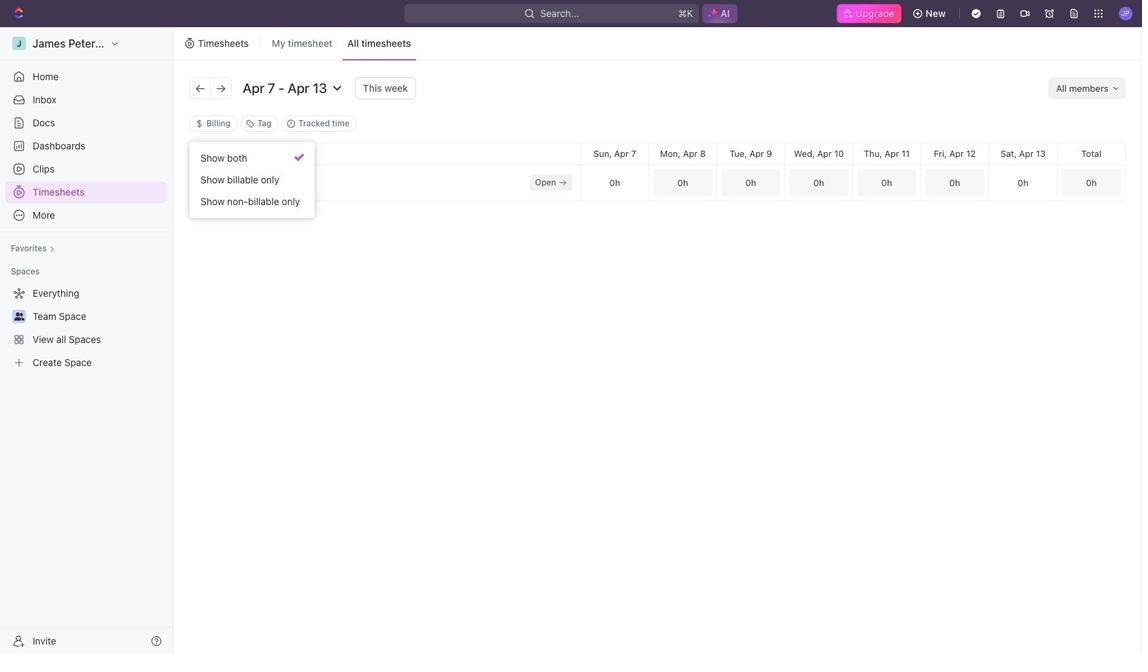Task type: vqa. For each thing, say whether or not it's contained in the screenshot.
the James Peterson, , element
yes



Task type: locate. For each thing, give the bounding box(es) containing it.
checked image
[[295, 153, 304, 163]]

tree inside the sidebar navigation
[[5, 283, 167, 374]]

james peterson, , element
[[199, 175, 215, 191]]

tree
[[5, 283, 167, 374]]

checked element
[[295, 153, 304, 163]]



Task type: describe. For each thing, give the bounding box(es) containing it.
sidebar navigation
[[0, 27, 173, 655]]



